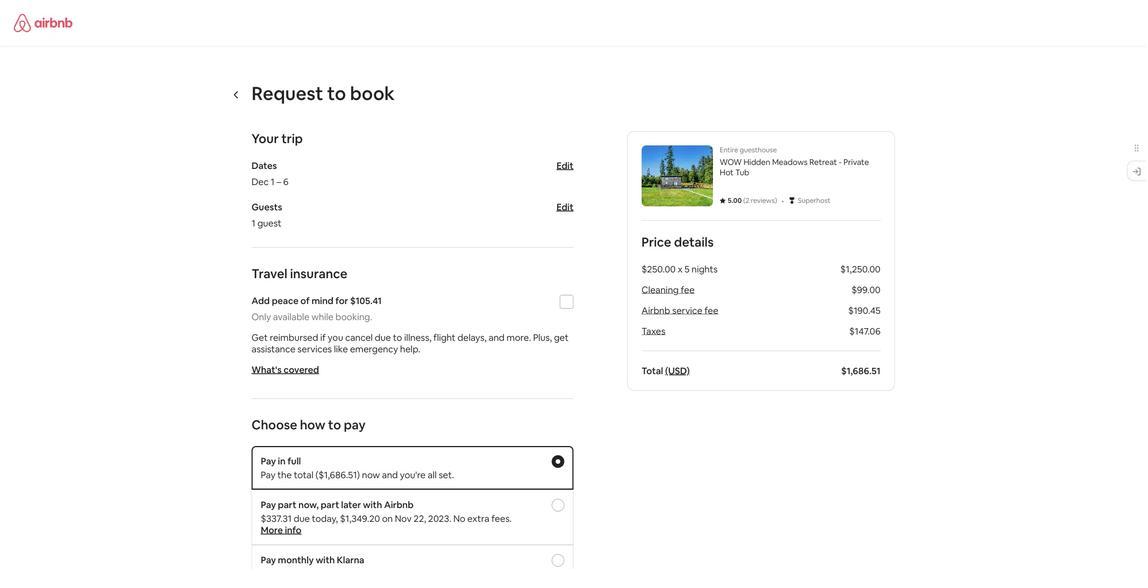 Task type: locate. For each thing, give the bounding box(es) containing it.
request to book
[[252, 81, 395, 105]]

2 edit from the top
[[557, 201, 574, 213]]

airbnb service fee
[[642, 305, 719, 316]]

2 vertical spatial to
[[328, 417, 341, 433]]

get
[[554, 332, 569, 343]]

pay
[[261, 455, 276, 467], [261, 469, 276, 481], [261, 499, 276, 511], [261, 554, 276, 566]]

you're
[[400, 469, 426, 481]]

fee
[[681, 284, 695, 296], [705, 305, 719, 316]]

edit button
[[557, 160, 574, 171], [557, 201, 574, 213]]

entire guesthouse wow hidden meadows retreat - private hot tub
[[720, 146, 869, 178]]

0 vertical spatial fee
[[681, 284, 695, 296]]

your trip
[[252, 130, 303, 147]]

to inside get reimbursed if you cancel due to illness, flight delays, and more. plus, get assistance services like emergency help.
[[393, 332, 402, 343]]

•
[[782, 195, 784, 206]]

0 vertical spatial edit button
[[557, 160, 574, 171]]

of
[[301, 295, 310, 307]]

2 edit button from the top
[[557, 201, 574, 213]]

-
[[839, 157, 842, 167]]

private
[[844, 157, 869, 167]]

1 horizontal spatial 1
[[271, 176, 275, 188]]

1 edit button from the top
[[557, 160, 574, 171]]

fees.
[[492, 513, 512, 525]]

cleaning fee button
[[642, 284, 695, 296]]

and left the more.
[[489, 332, 505, 343]]

and right now
[[382, 469, 398, 481]]

1 vertical spatial and
[[382, 469, 398, 481]]

$250.00
[[642, 263, 676, 275]]

part
[[278, 499, 297, 511], [321, 499, 339, 511]]

$1,250.00
[[841, 263, 881, 275]]

1 left –
[[271, 176, 275, 188]]

with left klarna
[[316, 554, 335, 566]]

0 vertical spatial 1
[[271, 176, 275, 188]]

2
[[746, 196, 750, 205]]

1 horizontal spatial fee
[[705, 305, 719, 316]]

–
[[277, 176, 281, 188]]

1 vertical spatial to
[[393, 332, 402, 343]]

1 vertical spatial edit
[[557, 201, 574, 213]]

airbnb up taxes button
[[642, 305, 671, 316]]

0 vertical spatial airbnb
[[642, 305, 671, 316]]

to
[[327, 81, 346, 105], [393, 332, 402, 343], [328, 417, 341, 433]]

part up today,
[[321, 499, 339, 511]]

reimbursed
[[270, 332, 318, 343]]

to left book
[[327, 81, 346, 105]]

pay up $337.31
[[261, 499, 276, 511]]

for
[[336, 295, 348, 307]]

2023.
[[428, 513, 451, 525]]

delays,
[[458, 332, 487, 343]]

dates
[[252, 160, 277, 171]]

with inside pay part now, part later with airbnb $337.31 due today,  $1,349.20 on nov 22, 2023. no extra fees. more info
[[363, 499, 382, 511]]

airbnb up nov
[[384, 499, 414, 511]]

fee right service
[[705, 305, 719, 316]]

6
[[283, 176, 289, 188]]

0 horizontal spatial due
[[294, 513, 310, 525]]

set.
[[439, 469, 454, 481]]

pay for pay in full pay the total ($1,686.51) now and you're all set.
[[261, 455, 276, 467]]

your
[[252, 130, 279, 147]]

pay inside pay part now, part later with airbnb $337.31 due today,  $1,349.20 on nov 22, 2023. no extra fees. more info
[[261, 499, 276, 511]]

dates dec 1 – 6
[[252, 160, 289, 188]]

more.
[[507, 332, 531, 343]]

1 vertical spatial fee
[[705, 305, 719, 316]]

dec
[[252, 176, 269, 188]]

with up $1,349.20 at left
[[363, 499, 382, 511]]

0 horizontal spatial airbnb
[[384, 499, 414, 511]]

and inside pay in full pay the total ($1,686.51) now and you're all set.
[[382, 469, 398, 481]]

pay for pay part now, part later with airbnb $337.31 due today,  $1,349.20 on nov 22, 2023. no extra fees. more info
[[261, 499, 276, 511]]

0 vertical spatial edit
[[557, 160, 574, 171]]

1 horizontal spatial and
[[489, 332, 505, 343]]

cancel
[[345, 332, 373, 343]]

booking.
[[336, 311, 372, 323]]

info
[[285, 524, 302, 536]]

part up $337.31
[[278, 499, 297, 511]]

due down now,
[[294, 513, 310, 525]]

1 horizontal spatial with
[[363, 499, 382, 511]]

nov
[[395, 513, 412, 525]]

1 pay from the top
[[261, 455, 276, 467]]

now
[[362, 469, 380, 481]]

0 horizontal spatial and
[[382, 469, 398, 481]]

0 vertical spatial due
[[375, 332, 391, 343]]

edit button for dates dec 1 – 6
[[557, 160, 574, 171]]

0 horizontal spatial with
[[316, 554, 335, 566]]

1 vertical spatial due
[[294, 513, 310, 525]]

fee up service
[[681, 284, 695, 296]]

to left illness,
[[393, 332, 402, 343]]

1 left the guest
[[252, 217, 255, 229]]

4 pay from the top
[[261, 554, 276, 566]]

today,
[[312, 513, 338, 525]]

due
[[375, 332, 391, 343], [294, 513, 310, 525]]

details
[[674, 234, 714, 250]]

meadows
[[772, 157, 808, 167]]

1 horizontal spatial part
[[321, 499, 339, 511]]

and inside get reimbursed if you cancel due to illness, flight delays, and more. plus, get assistance services like emergency help.
[[489, 332, 505, 343]]

choose how to pay
[[252, 417, 366, 433]]

0 vertical spatial with
[[363, 499, 382, 511]]

entire
[[720, 146, 739, 154]]

1 edit from the top
[[557, 160, 574, 171]]

1 part from the left
[[278, 499, 297, 511]]

only
[[252, 311, 271, 323]]

0 vertical spatial and
[[489, 332, 505, 343]]

1 vertical spatial airbnb
[[384, 499, 414, 511]]

reviews
[[751, 196, 775, 205]]

add peace of mind for $105.41 only available while booking.
[[252, 295, 382, 323]]

pay left the the
[[261, 469, 276, 481]]

0 horizontal spatial 1
[[252, 217, 255, 229]]

1 inside guests 1 guest
[[252, 217, 255, 229]]

$337.31
[[261, 513, 292, 525]]

peace
[[272, 295, 299, 307]]

)
[[775, 196, 777, 205]]

pay left in in the bottom left of the page
[[261, 455, 276, 467]]

service
[[673, 305, 703, 316]]

1 vertical spatial 1
[[252, 217, 255, 229]]

None radio
[[552, 456, 565, 468], [552, 499, 565, 512], [552, 554, 565, 567], [552, 456, 565, 468], [552, 499, 565, 512], [552, 554, 565, 567]]

airbnb inside pay part now, part later with airbnb $337.31 due today,  $1,349.20 on nov 22, 2023. no extra fees. more info
[[384, 499, 414, 511]]

total
[[294, 469, 314, 481]]

how
[[300, 417, 326, 433]]

1
[[271, 176, 275, 188], [252, 217, 255, 229]]

more info button
[[261, 524, 302, 536]]

to left the pay
[[328, 417, 341, 433]]

with
[[363, 499, 382, 511], [316, 554, 335, 566]]

$105.41
[[350, 295, 382, 307]]

1 horizontal spatial due
[[375, 332, 391, 343]]

and
[[489, 332, 505, 343], [382, 469, 398, 481]]

due right cancel
[[375, 332, 391, 343]]

0 horizontal spatial part
[[278, 499, 297, 511]]

pay left monthly
[[261, 554, 276, 566]]

1 vertical spatial edit button
[[557, 201, 574, 213]]

0 horizontal spatial fee
[[681, 284, 695, 296]]

edit
[[557, 160, 574, 171], [557, 201, 574, 213]]

pay
[[344, 417, 366, 433]]

3 pay from the top
[[261, 499, 276, 511]]

hidden
[[744, 157, 771, 167]]

(usd) button
[[665, 365, 690, 377]]

2 pay from the top
[[261, 469, 276, 481]]



Task type: describe. For each thing, give the bounding box(es) containing it.
get
[[252, 332, 268, 343]]

get reimbursed if you cancel due to illness, flight delays, and more. plus, get assistance services like emergency help.
[[252, 332, 569, 355]]

pay for pay monthly with klarna
[[261, 554, 276, 566]]

due inside pay part now, part later with airbnb $337.31 due today,  $1,349.20 on nov 22, 2023. no extra fees. more info
[[294, 513, 310, 525]]

pay monthly with klarna
[[261, 554, 365, 566]]

2 part from the left
[[321, 499, 339, 511]]

you
[[328, 332, 343, 343]]

travel insurance
[[252, 265, 348, 282]]

taxes button
[[642, 325, 666, 337]]

$1,686.51
[[841, 365, 881, 377]]

pay in full pay the total ($1,686.51) now and you're all set.
[[261, 455, 454, 481]]

edit for dates dec 1 – 6
[[557, 160, 574, 171]]

services
[[298, 343, 332, 355]]

$99.00
[[852, 284, 881, 296]]

illness,
[[404, 332, 432, 343]]

nights
[[692, 263, 718, 275]]

(usd)
[[665, 365, 690, 377]]

available
[[273, 311, 310, 323]]

full
[[288, 455, 301, 467]]

1 horizontal spatial airbnb
[[642, 305, 671, 316]]

$250.00 x 5 nights
[[642, 263, 718, 275]]

choose
[[252, 417, 297, 433]]

mind
[[312, 295, 334, 307]]

more
[[261, 524, 283, 536]]

insurance
[[290, 265, 348, 282]]

$190.45
[[848, 305, 881, 316]]

retreat
[[810, 157, 837, 167]]

1 vertical spatial with
[[316, 554, 335, 566]]

tub
[[736, 167, 750, 178]]

1 inside dates dec 1 – 6
[[271, 176, 275, 188]]

22,
[[414, 513, 426, 525]]

x
[[678, 263, 683, 275]]

edit button for guests 1 guest
[[557, 201, 574, 213]]

guests 1 guest
[[252, 201, 282, 229]]

price details
[[642, 234, 714, 250]]

later
[[341, 499, 361, 511]]

back image
[[232, 90, 241, 99]]

extra
[[468, 513, 490, 525]]

due inside get reimbursed if you cancel due to illness, flight delays, and more. plus, get assistance services like emergency help.
[[375, 332, 391, 343]]

($1,686.51)
[[316, 469, 360, 481]]

in
[[278, 455, 286, 467]]

taxes
[[642, 325, 666, 337]]

hot
[[720, 167, 734, 178]]

edit for guests 1 guest
[[557, 201, 574, 213]]

5.00
[[728, 196, 742, 205]]

total (usd)
[[642, 365, 690, 377]]

guests
[[252, 201, 282, 213]]

on
[[382, 513, 393, 525]]

all
[[428, 469, 437, 481]]

while
[[312, 311, 334, 323]]

monthly
[[278, 554, 314, 566]]

0 vertical spatial to
[[327, 81, 346, 105]]

assistance
[[252, 343, 296, 355]]

$1,349.20
[[340, 513, 380, 525]]

trip
[[282, 130, 303, 147]]

airbnb service fee button
[[642, 305, 719, 316]]

now,
[[299, 499, 319, 511]]

travel
[[252, 265, 287, 282]]

book
[[350, 81, 395, 105]]

price
[[642, 234, 672, 250]]

wow
[[720, 157, 742, 167]]

5
[[685, 263, 690, 275]]

add
[[252, 295, 270, 307]]

plus,
[[533, 332, 552, 343]]

no
[[453, 513, 466, 525]]

$147.06
[[850, 325, 881, 337]]

what's covered
[[252, 364, 319, 376]]

5.00 ( 2 reviews )
[[728, 196, 777, 205]]

total
[[642, 365, 663, 377]]

guesthouse
[[740, 146, 777, 154]]

guest
[[257, 217, 282, 229]]

what's covered button
[[252, 364, 319, 376]]

the
[[278, 469, 292, 481]]

pay part now, part later with airbnb $337.31 due today,  $1,349.20 on nov 22, 2023. no extra fees. more info
[[261, 499, 512, 536]]

if
[[320, 332, 326, 343]]

help.
[[400, 343, 421, 355]]

emergency
[[350, 343, 398, 355]]

flight
[[434, 332, 456, 343]]

like
[[334, 343, 348, 355]]



Task type: vqa. For each thing, say whether or not it's contained in the screenshot.
bottom AIRBNB
yes



